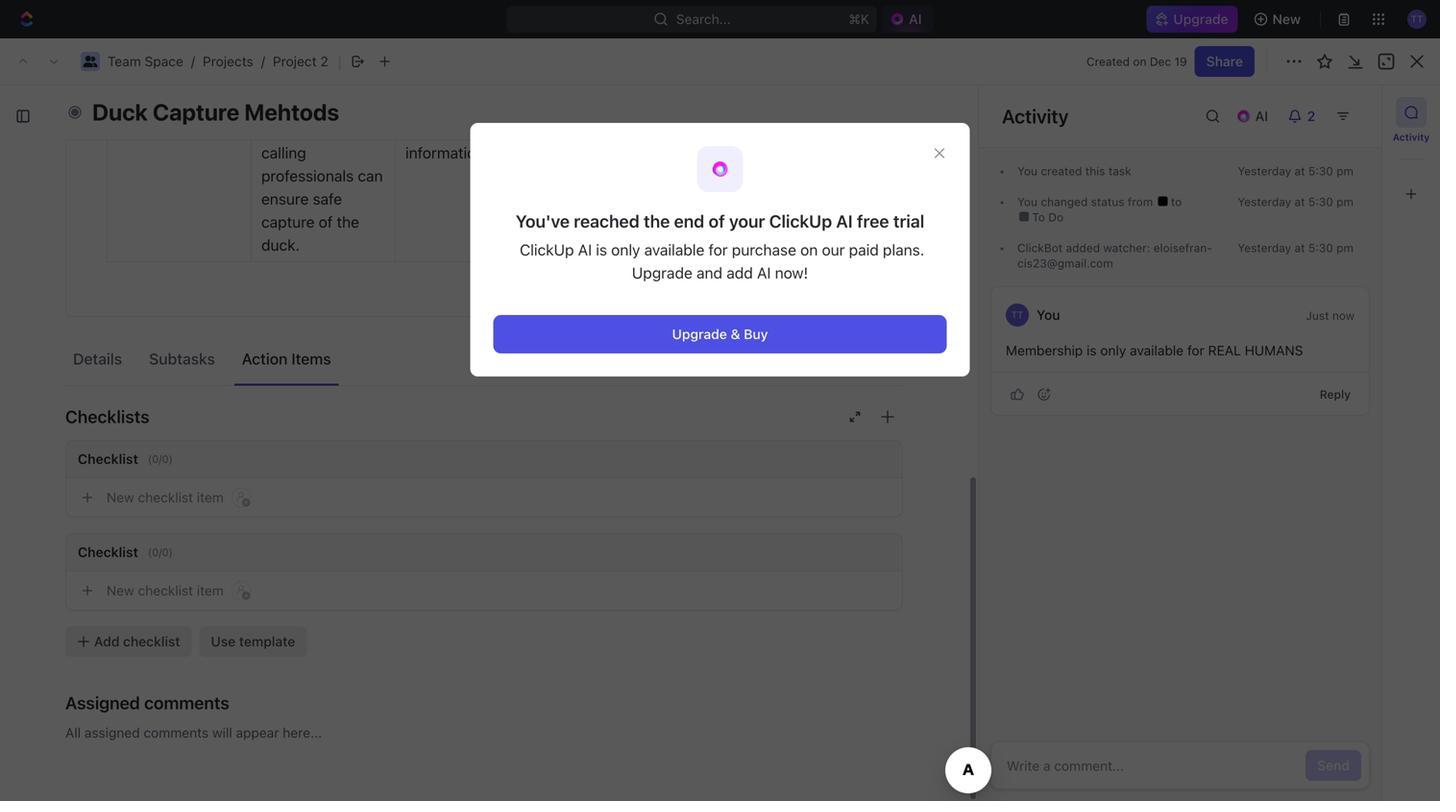 Task type: vqa. For each thing, say whether or not it's contained in the screenshot.
checklist within the button
yes



Task type: describe. For each thing, give the bounding box(es) containing it.
subtasks button
[[141, 341, 223, 377]]

2 checklist (0/0) from the top
[[78, 544, 173, 560]]

details
[[73, 350, 122, 368]]

projects link up calling
[[128, 50, 207, 73]]

1 share button from the left
[[1195, 46, 1255, 77]]

0 horizontal spatial to
[[71, 456, 87, 469]]

do inside "task sidebar content" section
[[1049, 210, 1064, 224]]

0 vertical spatial you
[[1018, 164, 1038, 178]]

team space
[[36, 53, 111, 69]]

team space link up the duck
[[12, 50, 116, 73]]

0 vertical spatial on
[[1133, 55, 1147, 68]]

professional
[[117, 98, 210, 116]]

1 at from the top
[[1295, 164, 1306, 178]]

changed
[[1041, 195, 1088, 209]]

use
[[211, 634, 236, 650]]

is inside you've reached the end of your clickup ai free trial clickup ai is only available for purchase on our paid plans. upgrade and add ai now!
[[596, 241, 607, 259]]

hide button
[[702, 222, 744, 245]]

upgrade & buy button
[[494, 315, 947, 354]]

&
[[731, 326, 741, 342]]

2 (0/0) from the top
[[148, 546, 173, 559]]

1 projects from the left
[[152, 53, 202, 69]]

project 2 link up if
[[219, 50, 305, 73]]

status
[[1091, 195, 1125, 209]]

tt
[[1012, 309, 1024, 321]]

capture
[[153, 99, 240, 126]]

at for added watcher:
[[1295, 241, 1306, 255]]

space for team space / projects / project 2 |
[[145, 53, 183, 69]]

contact
[[406, 121, 459, 139]]

yesterday at 5:30 pm for changed status from
[[1238, 195, 1354, 209]]

to do inside "task sidebar content" section
[[1029, 210, 1064, 224]]

task 1
[[100, 334, 139, 350]]

trial
[[894, 211, 925, 232]]

assigned comments
[[65, 693, 230, 714]]

this
[[1086, 164, 1106, 178]]

clickbot
[[1018, 241, 1063, 255]]

hide
[[710, 226, 736, 240]]

0 horizontal spatial 2
[[138, 115, 155, 147]]

assigned
[[65, 693, 140, 714]]

upgrade & buy
[[672, 326, 768, 342]]

the inside you've reached the end of your clickup ai free trial clickup ai is only available for purchase on our paid plans. upgrade and add ai now!
[[644, 211, 670, 232]]

calling professional services
[[117, 74, 213, 139]]

pm for added watcher:
[[1337, 241, 1354, 255]]

task
[[1109, 164, 1132, 178]]

0 vertical spatial to
[[1171, 195, 1182, 209]]

2 / from the left
[[191, 53, 195, 69]]

1 checklist from the top
[[78, 451, 138, 467]]

very
[[550, 74, 581, 93]]

now!
[[775, 264, 808, 282]]

action
[[242, 350, 288, 368]]

of inside you've reached the end of your clickup ai free trial clickup ai is only available for purchase on our paid plans. upgrade and add ai now!
[[709, 211, 725, 232]]

and
[[697, 264, 723, 282]]

upgrade inside you've reached the end of your clickup ai free trial clickup ai is only available for purchase on our paid plans. upgrade and add ai now!
[[632, 264, 693, 282]]

1 item from the top
[[197, 490, 224, 506]]

all
[[65, 725, 81, 741]]

watcher:
[[1104, 241, 1151, 255]]

capture
[[261, 213, 315, 231]]

action items button
[[234, 341, 339, 377]]

purchase
[[732, 241, 797, 259]]

if
[[261, 74, 270, 93]]

ensure
[[261, 190, 309, 208]]

will
[[212, 725, 232, 741]]

0 vertical spatial task
[[1331, 123, 1360, 139]]

a
[[406, 74, 416, 93]]

rescue
[[406, 98, 453, 116]]

calling
[[261, 144, 306, 162]]

customize button
[[1252, 173, 1350, 200]]

mehtods
[[244, 99, 339, 126]]

reached
[[574, 211, 640, 232]]

buy
[[744, 326, 768, 342]]

add for top add task button
[[1302, 123, 1327, 139]]

for inside "task sidebar content" section
[[1188, 343, 1205, 359]]

1 horizontal spatial user group image
[[83, 56, 98, 67]]

send
[[1318, 758, 1350, 774]]

all assigned comments will appear here...
[[65, 725, 322, 741]]

0 horizontal spatial to do
[[71, 456, 108, 469]]

reply button
[[1313, 383, 1359, 406]]

subtasks
[[149, 350, 215, 368]]

automations
[[1276, 53, 1356, 69]]

0 vertical spatial project 2
[[243, 53, 300, 69]]

changed status from
[[1038, 195, 1157, 209]]

created
[[1087, 55, 1130, 68]]

gantt link
[[362, 173, 401, 200]]

free
[[857, 211, 889, 232]]

1 vertical spatial clickup
[[520, 241, 574, 259]]

projects link up duck capture mehtods
[[203, 53, 254, 69]]

2 checklist from the top
[[78, 544, 138, 560]]

use template
[[211, 634, 295, 650]]

1 vertical spatial ai
[[578, 241, 592, 259]]

membership
[[1006, 343, 1083, 359]]

5:30 for added watcher:
[[1309, 241, 1334, 255]]

duck.
[[261, 236, 300, 254]]

add
[[727, 264, 753, 282]]

19
[[1175, 55, 1188, 68]]

|
[[338, 52, 342, 71]]

you've reached the end of your clickup ai free trial dialog
[[470, 123, 970, 377]]

2 vertical spatial task
[[128, 402, 157, 418]]

available inside "task sidebar content" section
[[1130, 343, 1184, 359]]

your
[[729, 211, 765, 232]]

task 1 link
[[95, 329, 379, 357]]

cis23@gmail.com
[[1018, 241, 1213, 270]]

0 horizontal spatial the
[[275, 74, 297, 93]]

just now
[[1306, 309, 1355, 323]]

template
[[239, 634, 295, 650]]

2 share from the left
[[1209, 53, 1246, 69]]

safe
[[313, 190, 342, 208]]

team for team space
[[36, 53, 69, 69]]

⌘k
[[849, 11, 870, 27]]

you for changed status from
[[1018, 195, 1038, 209]]

assigned comments button
[[65, 680, 903, 727]]

methods
[[261, 98, 323, 116]]

yesterday at 5:30 pm for added watcher:
[[1238, 241, 1354, 255]]

eloisefran
[[1154, 241, 1213, 255]]

0 horizontal spatial user group image
[[18, 57, 30, 66]]

task sidebar navigation tab list
[[1391, 97, 1433, 210]]

1 yesterday from the top
[[1238, 164, 1292, 178]]

0 horizontal spatial add task
[[100, 402, 157, 418]]

customize
[[1277, 178, 1345, 194]]

use template button
[[199, 627, 307, 657]]

now
[[1333, 309, 1355, 323]]

items
[[292, 350, 331, 368]]

1 vertical spatial new
[[107, 490, 134, 506]]

services
[[117, 121, 182, 139]]

membership is only available for real humans
[[1006, 343, 1307, 359]]

can
[[358, 167, 383, 185]]

1 horizontal spatial add task
[[1302, 123, 1360, 139]]

2 horizontal spatial ai
[[836, 211, 853, 232]]



Task type: locate. For each thing, give the bounding box(es) containing it.
add down details button
[[100, 402, 125, 418]]

only inside you've reached the end of your clickup ai free trial clickup ai is only available for purchase on our paid plans. upgrade and add ai now!
[[611, 241, 640, 259]]

2 team from the left
[[108, 53, 141, 69]]

table
[[296, 178, 330, 194]]

0 vertical spatial (0/0)
[[148, 453, 173, 466]]

1 vertical spatial is
[[1087, 343, 1097, 359]]

2 vertical spatial add
[[94, 634, 120, 650]]

add task button up customize
[[1290, 116, 1371, 147]]

1
[[133, 334, 139, 350]]

2 vertical spatial at
[[1295, 241, 1306, 255]]

comments
[[144, 693, 230, 714], [144, 725, 209, 741]]

to do down changed
[[1029, 210, 1064, 224]]

team
[[36, 53, 69, 69], [108, 53, 141, 69]]

0 horizontal spatial available
[[645, 241, 705, 259]]

0 vertical spatial is
[[596, 241, 607, 259]]

of down safe
[[319, 213, 333, 231]]

3 pm from the top
[[1337, 241, 1354, 255]]

2 at from the top
[[1295, 195, 1306, 209]]

for left real
[[1188, 343, 1205, 359]]

1 horizontal spatial for
[[1188, 343, 1205, 359]]

duck capture mehtods
[[92, 99, 339, 126]]

search...
[[676, 11, 731, 27]]

available inside you've reached the end of your clickup ai free trial clickup ai is only available for purchase on our paid plans. upgrade and add ai now!
[[645, 241, 705, 259]]

project 2
[[243, 53, 300, 69], [46, 115, 160, 147]]

created
[[1041, 164, 1083, 178]]

5:30 for changed status from
[[1309, 195, 1334, 209]]

yesterday
[[1238, 164, 1292, 178], [1238, 195, 1292, 209], [1238, 241, 1292, 255]]

2 horizontal spatial 2
[[320, 53, 328, 69]]

2 5:30 from the top
[[1309, 195, 1334, 209]]

checklist up add checklist button
[[78, 544, 138, 560]]

the right if
[[275, 74, 297, 93]]

0 vertical spatial item
[[197, 490, 224, 506]]

0 vertical spatial clickup
[[770, 211, 832, 232]]

1 horizontal spatial add task button
[[1290, 116, 1371, 147]]

2 inside project 2 "link"
[[292, 53, 300, 69]]

team space link up calling
[[108, 53, 183, 69]]

1 horizontal spatial space
[[145, 53, 183, 69]]

ai down reached
[[578, 241, 592, 259]]

add for add task button to the bottom
[[100, 402, 125, 418]]

/ up duck capture mehtods
[[211, 53, 215, 69]]

at for changed status from
[[1295, 195, 1306, 209]]

added
[[1066, 241, 1101, 255]]

2
[[292, 53, 300, 69], [320, 53, 328, 69], [138, 115, 155, 147]]

2 vertical spatial yesterday at 5:30 pm
[[1238, 241, 1354, 255]]

yesterday down customize button
[[1238, 241, 1292, 255]]

(0/0) right 4
[[148, 453, 173, 466]]

0 horizontal spatial on
[[801, 241, 818, 259]]

user group image
[[83, 56, 98, 67], [18, 57, 30, 66]]

0 horizontal spatial team
[[36, 53, 69, 69]]

0 vertical spatial checklist (0/0)
[[78, 451, 173, 467]]

new checklist item up add checklist
[[107, 583, 224, 599]]

at up customize
[[1295, 164, 1306, 178]]

end
[[674, 211, 705, 232]]

yesterday for changed status from
[[1238, 195, 1292, 209]]

0 vertical spatial checklist
[[78, 451, 138, 467]]

1 vertical spatial at
[[1295, 195, 1306, 209]]

appear
[[236, 725, 279, 741]]

2 vertical spatial 5:30
[[1309, 241, 1334, 255]]

project up 'above'
[[273, 53, 317, 69]]

3 yesterday at 5:30 pm from the top
[[1238, 241, 1354, 255]]

on inside you've reached the end of your clickup ai free trial clickup ai is only available for purchase on our paid plans. upgrade and add ai now!
[[801, 241, 818, 259]]

are
[[327, 98, 349, 116]]

2 vertical spatial checklist
[[123, 634, 180, 650]]

of right 'end'
[[709, 211, 725, 232]]

available left real
[[1130, 343, 1184, 359]]

1 vertical spatial add task
[[100, 402, 157, 418]]

clickup down the 'assignees'
[[520, 241, 574, 259]]

2 vertical spatial new
[[107, 583, 134, 599]]

1 horizontal spatial only
[[1101, 343, 1127, 359]]

/ up if
[[261, 53, 265, 69]]

calendar link
[[199, 173, 260, 200]]

local
[[420, 74, 452, 93]]

on left dec
[[1133, 55, 1147, 68]]

projects up calling
[[152, 53, 202, 69]]

0 vertical spatial only
[[611, 241, 640, 259]]

for
[[709, 241, 728, 259], [1188, 343, 1205, 359]]

1 vertical spatial for
[[1188, 343, 1205, 359]]

paid
[[849, 241, 879, 259]]

0 vertical spatial ai
[[836, 211, 853, 232]]

1 vertical spatial yesterday
[[1238, 195, 1292, 209]]

1 horizontal spatial on
[[1133, 55, 1147, 68]]

1 vertical spatial comments
[[144, 725, 209, 741]]

1 horizontal spatial activity
[[1393, 132, 1430, 143]]

2 horizontal spatial to
[[1171, 195, 1182, 209]]

0 horizontal spatial clickup
[[520, 241, 574, 259]]

1 / from the left
[[120, 53, 124, 69]]

1 vertical spatial upgrade
[[632, 264, 693, 282]]

automations button
[[1266, 47, 1366, 76]]

0 vertical spatial add
[[1302, 123, 1327, 139]]

1 vertical spatial on
[[801, 241, 818, 259]]

1 share from the left
[[1207, 53, 1244, 69]]

information.
[[406, 144, 489, 162]]

upgrade left '&'
[[672, 326, 727, 342]]

1 horizontal spatial of
[[709, 211, 725, 232]]

1 vertical spatial do
[[90, 456, 108, 469]]

available
[[645, 241, 705, 259], [1130, 343, 1184, 359]]

checklist inside add checklist button
[[123, 634, 180, 650]]

upgrade inside button
[[672, 326, 727, 342]]

/ up calling
[[120, 53, 124, 69]]

0 horizontal spatial of
[[319, 213, 333, 231]]

activity
[[1002, 105, 1069, 127], [1393, 132, 1430, 143]]

1 horizontal spatial the
[[337, 213, 359, 231]]

1 vertical spatial checklist
[[138, 583, 193, 599]]

checklist (0/0) down checklists
[[78, 451, 173, 467]]

added watcher:
[[1063, 241, 1154, 255]]

share button
[[1195, 46, 1255, 77], [1198, 46, 1257, 77]]

is down reached
[[596, 241, 607, 259]]

projects up duck capture mehtods
[[203, 53, 254, 69]]

the down safe
[[337, 213, 359, 231]]

item
[[197, 490, 224, 506], [197, 583, 224, 599]]

0 vertical spatial yesterday at 5:30 pm
[[1238, 164, 1354, 178]]

only right membership
[[1101, 343, 1127, 359]]

projects inside team space / projects / project 2 |
[[203, 53, 254, 69]]

only down reached
[[611, 241, 640, 259]]

1 vertical spatial item
[[197, 583, 224, 599]]

calling
[[117, 74, 169, 93]]

of inside "if the above methods are unsuccessful, calling professionals can ensure safe capture of the duck."
[[319, 213, 333, 231]]

1 vertical spatial yesterday at 5:30 pm
[[1238, 195, 1354, 209]]

for inside you've reached the end of your clickup ai free trial clickup ai is only available for purchase on our paid plans. upgrade and add ai now!
[[709, 241, 728, 259]]

add up assigned
[[94, 634, 120, 650]]

just
[[1306, 309, 1330, 323]]

1 horizontal spatial clickup
[[770, 211, 832, 232]]

0 vertical spatial 5:30
[[1309, 164, 1334, 178]]

1 horizontal spatial ai
[[757, 264, 771, 282]]

send button
[[1306, 751, 1362, 781]]

user group image left team space at the top left of page
[[18, 57, 30, 66]]

pm up customize
[[1337, 164, 1354, 178]]

0 vertical spatial yesterday
[[1238, 164, 1292, 178]]

2 vertical spatial pm
[[1337, 241, 1354, 255]]

pm
[[1337, 164, 1354, 178], [1337, 195, 1354, 209], [1337, 241, 1354, 255]]

new checklist item down 4
[[107, 490, 224, 506]]

ai left free
[[836, 211, 853, 232]]

1 horizontal spatial is
[[1087, 343, 1097, 359]]

yesterday up customize
[[1238, 164, 1292, 178]]

task left 1
[[100, 334, 129, 350]]

3 5:30 from the top
[[1309, 241, 1334, 255]]

add task up 4
[[100, 402, 157, 418]]

yesterday at 5:30 pm down customize button
[[1238, 241, 1354, 255]]

project up if
[[243, 53, 288, 69]]

pm down customize
[[1337, 195, 1354, 209]]

to right from on the top right of the page
[[1171, 195, 1182, 209]]

4
[[130, 456, 137, 469]]

0 horizontal spatial only
[[611, 241, 640, 259]]

only
[[611, 241, 640, 259], [1101, 343, 1127, 359]]

high
[[585, 74, 618, 93]]

assigned
[[84, 725, 140, 741]]

space for team space
[[73, 53, 111, 69]]

on left our
[[801, 241, 818, 259]]

project 2 link up 'above'
[[273, 53, 328, 69]]

0 vertical spatial for
[[709, 241, 728, 259]]

2 projects from the left
[[203, 53, 254, 69]]

to down changed
[[1033, 210, 1046, 224]]

comments down assigned comments
[[144, 725, 209, 741]]

checklist down checklists
[[78, 451, 138, 467]]

1 new checklist item from the top
[[107, 490, 224, 506]]

pm for changed status from
[[1337, 195, 1354, 209]]

upgrade for upgrade
[[1174, 11, 1229, 27]]

professionals
[[261, 167, 354, 185]]

calendar
[[203, 178, 260, 194]]

task up 4
[[128, 402, 157, 418]]

clickup up our
[[770, 211, 832, 232]]

1 pm from the top
[[1337, 164, 1354, 178]]

2 vertical spatial yesterday
[[1238, 241, 1292, 255]]

the left 'end'
[[644, 211, 670, 232]]

2 new checklist item from the top
[[107, 583, 224, 599]]

4 / from the left
[[261, 53, 265, 69]]

(0/0) up add checklist
[[148, 546, 173, 559]]

1 (0/0) from the top
[[148, 453, 173, 466]]

2 horizontal spatial the
[[644, 211, 670, 232]]

comments inside dropdown button
[[144, 693, 230, 714]]

project 2 down calling
[[46, 115, 160, 147]]

upgrade for upgrade & buy
[[672, 326, 727, 342]]

if the above methods are unsuccessful, calling professionals can ensure safe capture of the duck.
[[261, 74, 387, 254]]

yesterday at 5:30 pm down customize
[[1238, 195, 1354, 209]]

space up the duck
[[73, 53, 111, 69]]

0 vertical spatial do
[[1049, 210, 1064, 224]]

0 horizontal spatial do
[[90, 456, 108, 469]]

to down checklists
[[71, 456, 87, 469]]

new inside button
[[1273, 11, 1301, 27]]

you left created
[[1018, 164, 1038, 178]]

our
[[822, 241, 845, 259]]

task up customize
[[1331, 123, 1360, 139]]

reply
[[1320, 388, 1351, 401]]

you right tt
[[1037, 307, 1061, 323]]

2 pm from the top
[[1337, 195, 1354, 209]]

1 horizontal spatial to do
[[1029, 210, 1064, 224]]

/
[[120, 53, 124, 69], [191, 53, 195, 69], [211, 53, 215, 69], [261, 53, 265, 69]]

checklist (0/0)
[[78, 451, 173, 467], [78, 544, 173, 560]]

task sidebar content section
[[978, 86, 1382, 802]]

activity inside 'task sidebar navigation' tab list
[[1393, 132, 1430, 143]]

pm up now
[[1337, 241, 1354, 255]]

center's
[[457, 98, 513, 116]]

1 vertical spatial only
[[1101, 343, 1127, 359]]

1 horizontal spatial 2
[[292, 53, 300, 69]]

yesterday for added watcher:
[[1238, 241, 1292, 255]]

3 / from the left
[[211, 53, 215, 69]]

1 vertical spatial activity
[[1393, 132, 1430, 143]]

to do left 4
[[71, 456, 108, 469]]

2 share button from the left
[[1198, 46, 1257, 77]]

project inside team space / projects / project 2 |
[[273, 53, 317, 69]]

dec
[[1150, 55, 1172, 68]]

add task button
[[1290, 116, 1371, 147], [91, 398, 164, 421]]

add up customize
[[1302, 123, 1327, 139]]

/ up capture
[[191, 53, 195, 69]]

0 vertical spatial add task button
[[1290, 116, 1371, 147]]

2 yesterday at 5:30 pm from the top
[[1238, 195, 1354, 209]]

team for team space / projects / project 2 |
[[108, 53, 141, 69]]

2 item from the top
[[197, 583, 224, 599]]

activity inside "task sidebar content" section
[[1002, 105, 1069, 127]]

1 yesterday at 5:30 pm from the top
[[1238, 164, 1354, 178]]

upgrade left and
[[632, 264, 693, 282]]

comments up all assigned comments will appear here...
[[144, 693, 230, 714]]

is right membership
[[1087, 343, 1097, 359]]

1 horizontal spatial team
[[108, 53, 141, 69]]

action items
[[242, 350, 331, 368]]

1 horizontal spatial do
[[1049, 210, 1064, 224]]

only inside "task sidebar content" section
[[1101, 343, 1127, 359]]

user group image up the duck
[[83, 56, 98, 67]]

checklists
[[65, 407, 150, 427]]

0 vertical spatial at
[[1295, 164, 1306, 178]]

1 horizontal spatial available
[[1130, 343, 1184, 359]]

you for just now
[[1037, 307, 1061, 323]]

project 2 up if
[[243, 53, 300, 69]]

3 at from the top
[[1295, 241, 1306, 255]]

yesterday at 5:30 pm up customize
[[1238, 164, 1354, 178]]

0 vertical spatial checklist
[[138, 490, 193, 506]]

2 vertical spatial to
[[71, 456, 87, 469]]

new up 'automations'
[[1273, 11, 1301, 27]]

1 vertical spatial checklist
[[78, 544, 138, 560]]

Search tasks... text field
[[1201, 219, 1394, 247]]

new button
[[1246, 4, 1313, 35]]

space up calling
[[145, 53, 183, 69]]

0 vertical spatial comments
[[144, 693, 230, 714]]

1 horizontal spatial to
[[1033, 210, 1046, 224]]

from
[[1128, 195, 1153, 209]]

add task up customize
[[1302, 123, 1360, 139]]

0 horizontal spatial project 2
[[46, 115, 160, 147]]

2 vertical spatial ai
[[757, 264, 771, 282]]

3 yesterday from the top
[[1238, 241, 1292, 255]]

new down 4
[[107, 490, 134, 506]]

1 horizontal spatial project 2
[[243, 53, 300, 69]]

project 2 link
[[219, 50, 305, 73], [273, 53, 328, 69]]

yesterday up search tasks... 'text field'
[[1238, 195, 1292, 209]]

duck
[[92, 99, 148, 126]]

2 yesterday from the top
[[1238, 195, 1292, 209]]

1 5:30 from the top
[[1309, 164, 1334, 178]]

1 vertical spatial to do
[[71, 456, 108, 469]]

at down customize
[[1295, 195, 1306, 209]]

you left changed
[[1018, 195, 1038, 209]]

project down team space at the top left of page
[[46, 115, 133, 147]]

0 vertical spatial upgrade
[[1174, 11, 1229, 27]]

gantt
[[365, 178, 401, 194]]

0 horizontal spatial for
[[709, 241, 728, 259]]

above
[[301, 74, 343, 93]]

projects link
[[128, 50, 207, 73], [203, 53, 254, 69]]

do down changed
[[1049, 210, 1064, 224]]

1 vertical spatial to
[[1033, 210, 1046, 224]]

is inside "task sidebar content" section
[[1087, 343, 1097, 359]]

add checklist button
[[65, 627, 192, 657]]

do left 4
[[90, 456, 108, 469]]

1 vertical spatial (0/0)
[[148, 546, 173, 559]]

animal
[[456, 74, 501, 93]]

a local animal rescue center's contact information.
[[406, 74, 517, 162]]

task inside task 1 link
[[100, 334, 129, 350]]

1 vertical spatial new checklist item
[[107, 583, 224, 599]]

add task button up 4
[[91, 398, 164, 421]]

is
[[596, 241, 607, 259], [1087, 343, 1097, 359]]

1 vertical spatial checklist (0/0)
[[78, 544, 173, 560]]

checklists button
[[65, 394, 903, 440]]

0 horizontal spatial space
[[73, 53, 111, 69]]

real
[[1209, 343, 1242, 359]]

ai down purchase on the top right
[[757, 264, 771, 282]]

checklist (0/0) up add checklist button
[[78, 544, 173, 560]]

at down customize button
[[1295, 241, 1306, 255]]

eloisefran cis23@gmail.com
[[1018, 241, 1213, 270]]

add checklist
[[94, 634, 180, 650]]

2 space from the left
[[145, 53, 183, 69]]

1 checklist (0/0) from the top
[[78, 451, 173, 467]]

assignees button
[[490, 222, 579, 245]]

very high
[[550, 74, 618, 93]]

1 space from the left
[[73, 53, 111, 69]]

1 vertical spatial project 2
[[46, 115, 160, 147]]

new checklist item
[[107, 490, 224, 506], [107, 583, 224, 599]]

humans
[[1245, 343, 1304, 359]]

available down 'end'
[[645, 241, 705, 259]]

0 vertical spatial pm
[[1337, 164, 1354, 178]]

1 vertical spatial pm
[[1337, 195, 1354, 209]]

for down the hide
[[709, 241, 728, 259]]

plans.
[[883, 241, 925, 259]]

1 team from the left
[[36, 53, 69, 69]]

space inside team space / projects / project 2 |
[[145, 53, 183, 69]]

1 vertical spatial task
[[100, 334, 129, 350]]

new up add checklist button
[[107, 583, 134, 599]]

0 vertical spatial add task
[[1302, 123, 1360, 139]]

0 vertical spatial new checklist item
[[107, 490, 224, 506]]

2 inside team space / projects / project 2 |
[[320, 53, 328, 69]]

upgrade up 19
[[1174, 11, 1229, 27]]

(0/0)
[[148, 453, 173, 466], [148, 546, 173, 559]]

1 vertical spatial add task button
[[91, 398, 164, 421]]

team inside team space / projects / project 2 |
[[108, 53, 141, 69]]



